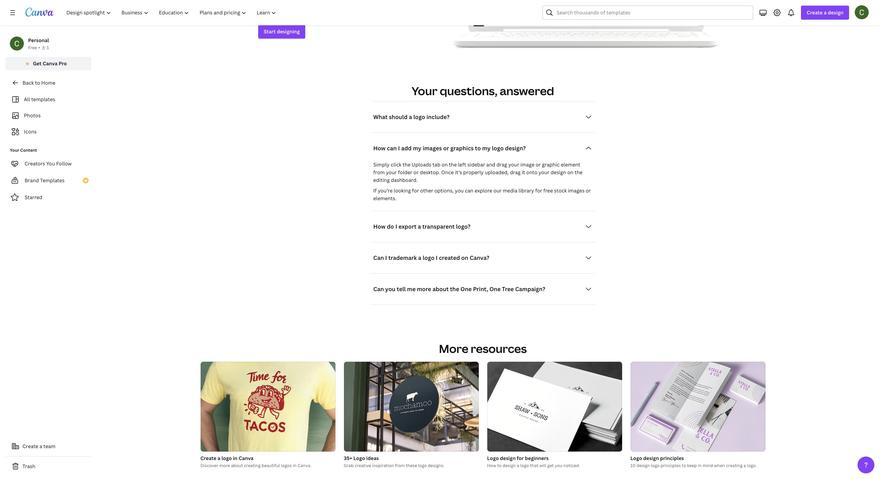 Task type: locate. For each thing, give the bounding box(es) containing it.
1 horizontal spatial your
[[412, 83, 437, 98]]

can
[[373, 254, 384, 262], [373, 285, 384, 293]]

element
[[561, 161, 580, 168]]

1 creating from the left
[[244, 463, 261, 469]]

1 horizontal spatial drag
[[510, 169, 521, 176]]

1 horizontal spatial images
[[568, 187, 585, 194]]

0 horizontal spatial about
[[231, 463, 243, 469]]

0 vertical spatial canva
[[304, 8, 321, 16]]

product
[[339, 0, 361, 6]]

1 vertical spatial your
[[10, 147, 19, 153]]

about right discover
[[231, 463, 243, 469]]

a inside logo design principles 10 design logo principles to keep in mind when creating a logo.
[[744, 463, 746, 469]]

you inside if you're looking for other options, you can explore our media library for free stock images or elements.
[[455, 187, 464, 194]]

to right graphics
[[475, 144, 481, 152]]

1 vertical spatial about
[[231, 463, 243, 469]]

2 vertical spatial on
[[461, 254, 468, 262]]

1 vertical spatial can
[[373, 285, 384, 293]]

can you tell me more about the one print, one tree campaign? button
[[370, 282, 595, 296]]

all templates link
[[10, 93, 87, 106]]

i left add
[[398, 144, 400, 152]]

0 vertical spatial can
[[373, 254, 384, 262]]

from
[[290, 8, 303, 16], [373, 169, 385, 176], [395, 463, 405, 469]]

0 vertical spatial about
[[433, 285, 449, 293]]

media
[[503, 187, 517, 194]]

drag up uploaded,
[[497, 161, 507, 168]]

0 horizontal spatial from
[[290, 8, 303, 16]]

2 one from the left
[[489, 285, 501, 293]]

i
[[398, 144, 400, 152], [395, 223, 397, 231], [385, 254, 387, 262], [436, 254, 438, 262]]

0 vertical spatial more
[[417, 285, 431, 293]]

drag left the it
[[510, 169, 521, 176]]

1 vertical spatial can
[[465, 187, 473, 194]]

1 horizontal spatial create
[[200, 455, 216, 462]]

what should a logo include?
[[373, 113, 450, 121]]

2 vertical spatial from
[[395, 463, 405, 469]]

2 horizontal spatial in
[[698, 463, 702, 469]]

0 vertical spatial on
[[442, 161, 448, 168]]

or
[[390, 0, 396, 6], [443, 144, 449, 152], [536, 161, 541, 168], [414, 169, 419, 176], [586, 187, 591, 194]]

0 horizontal spatial my
[[413, 144, 421, 152]]

for inside 'logo design for beginners how to design a logo that will get you noticed.'
[[517, 455, 524, 462]]

on right tab
[[442, 161, 448, 168]]

2 my from the left
[[482, 144, 491, 152]]

from right the prints
[[290, 8, 303, 16]]

0 vertical spatial images
[[423, 144, 442, 152]]

2 horizontal spatial canva
[[304, 8, 321, 16]]

2 vertical spatial you
[[555, 463, 562, 469]]

how can i add my images or graphics to my logo design?
[[373, 144, 526, 152]]

creating inside logo design principles 10 design logo principles to keep in mind when creating a logo.
[[726, 463, 743, 469]]

logo design principles 10 design logo principles to keep in mind when creating a logo.
[[630, 455, 757, 469]]

0 horizontal spatial logo
[[353, 455, 365, 462]]

1 horizontal spatial on
[[461, 254, 468, 262]]

images up tab
[[423, 144, 442, 152]]

about right me
[[433, 285, 449, 293]]

1 horizontal spatial from
[[373, 169, 385, 176]]

2 horizontal spatial from
[[395, 463, 405, 469]]

how do i export a transparent logo? button
[[370, 220, 595, 234]]

your left content
[[10, 147, 19, 153]]

that
[[530, 463, 538, 469]]

i left trademark
[[385, 254, 387, 262]]

one left the print,
[[461, 285, 472, 293]]

0 vertical spatial your
[[412, 83, 437, 98]]

what should a logo include? button
[[370, 110, 595, 124]]

a inside dropdown button
[[824, 9, 827, 16]]

logo inside 35+ logo ideas grab creative inspiration from these logo designs.
[[353, 455, 365, 462]]

grab
[[344, 463, 354, 469]]

2 horizontal spatial create
[[807, 9, 823, 16]]

print.
[[322, 8, 337, 16]]

uploaded,
[[485, 169, 509, 176]]

1 horizontal spatial creating
[[726, 463, 743, 469]]

transparent
[[422, 223, 455, 231]]

can left add
[[387, 144, 397, 152]]

0 horizontal spatial more
[[219, 463, 230, 469]]

2 horizontal spatial you
[[555, 463, 562, 469]]

how inside 'logo design for beginners how to design a logo that will get you noticed.'
[[487, 463, 496, 469]]

from down 'simply'
[[373, 169, 385, 176]]

create inside create a logo in canva discover more about creating beautiful logos in canva.
[[200, 455, 216, 462]]

your up what should a logo include? on the top
[[412, 83, 437, 98]]

graphic
[[542, 161, 560, 168]]

i right do
[[395, 223, 397, 231]]

more right discover
[[219, 463, 230, 469]]

0 vertical spatial create
[[807, 9, 823, 16]]

save your design, create product mockups, or order prints from canva print.
[[272, 0, 412, 16]]

a
[[824, 9, 827, 16], [409, 113, 412, 121], [418, 223, 421, 231], [418, 254, 421, 262], [39, 443, 42, 450], [218, 455, 220, 462], [517, 463, 519, 469], [744, 463, 746, 469]]

should
[[389, 113, 408, 121]]

creating down create a logo in canva link
[[244, 463, 261, 469]]

follow
[[56, 160, 72, 167]]

2 horizontal spatial logo
[[630, 455, 642, 462]]

designing
[[277, 28, 300, 35]]

2 creating from the left
[[726, 463, 743, 469]]

2 can from the top
[[373, 285, 384, 293]]

creative
[[355, 463, 371, 469]]

one
[[461, 285, 472, 293], [489, 285, 501, 293]]

you right get
[[555, 463, 562, 469]]

Search search field
[[557, 6, 749, 19]]

the up folder
[[403, 161, 411, 168]]

1 can from the top
[[373, 254, 384, 262]]

export
[[399, 223, 417, 231]]

logo inside 'logo design for beginners how to design a logo that will get you noticed.'
[[487, 455, 499, 462]]

can for can you tell me more about the one print, one tree campaign?
[[373, 285, 384, 293]]

1 vertical spatial how
[[373, 223, 386, 231]]

get canva pro button
[[6, 57, 91, 70]]

logo inside logo design principles 10 design logo principles to keep in mind when creating a logo.
[[630, 455, 642, 462]]

templates
[[31, 96, 55, 103]]

1 vertical spatial canva
[[43, 60, 57, 67]]

1 horizontal spatial for
[[517, 455, 524, 462]]

or left graphics
[[443, 144, 449, 152]]

canva inside save your design, create product mockups, or order prints from canva print.
[[304, 8, 321, 16]]

3 logo from the left
[[630, 455, 642, 462]]

logo inside dropdown button
[[413, 113, 425, 121]]

about inside create a logo in canva discover more about creating beautiful logos in canva.
[[231, 463, 243, 469]]

for left other
[[412, 187, 419, 194]]

my up and
[[482, 144, 491, 152]]

on left canva?
[[461, 254, 468, 262]]

logo inside 35+ logo ideas grab creative inspiration from these logo designs.
[[418, 463, 427, 469]]

create a logo in canva image
[[200, 362, 335, 452]]

1 vertical spatial more
[[219, 463, 230, 469]]

design inside dropdown button
[[828, 9, 844, 16]]

1 vertical spatial from
[[373, 169, 385, 176]]

the
[[403, 161, 411, 168], [449, 161, 457, 168], [575, 169, 583, 176], [450, 285, 459, 293]]

your for your questions, answered
[[412, 83, 437, 98]]

for left beginners
[[517, 455, 524, 462]]

create a logo in canva link
[[200, 455, 335, 462]]

logo design for beginners how to design a logo that will get you noticed.
[[487, 455, 580, 469]]

explore
[[475, 187, 492, 194]]

icons
[[24, 128, 37, 135]]

can left explore
[[465, 187, 473, 194]]

1 vertical spatial create
[[22, 443, 38, 450]]

to left the that
[[497, 463, 502, 469]]

can left trademark
[[373, 254, 384, 262]]

0 horizontal spatial canva
[[43, 60, 57, 67]]

1 one from the left
[[461, 285, 472, 293]]

it
[[522, 169, 525, 176]]

stock
[[554, 187, 567, 194]]

starred
[[25, 194, 42, 201]]

on down "element"
[[567, 169, 573, 176]]

trash
[[22, 463, 35, 470]]

if you're looking for other options, you can explore our media library for free stock images or elements.
[[373, 187, 591, 202]]

2 vertical spatial how
[[487, 463, 496, 469]]

1 horizontal spatial more
[[417, 285, 431, 293]]

you left tell
[[385, 285, 395, 293]]

campaign?
[[515, 285, 545, 293]]

2 logo from the left
[[487, 455, 499, 462]]

design,
[[300, 0, 319, 6]]

or right stock
[[586, 187, 591, 194]]

logo inside 'logo design for beginners how to design a logo that will get you noticed.'
[[520, 463, 529, 469]]

logo design principles image
[[630, 362, 765, 452]]

2 horizontal spatial on
[[567, 169, 573, 176]]

how to design your logo for free image
[[452, 0, 719, 48]]

back
[[22, 79, 34, 86]]

1
[[47, 45, 49, 51]]

1 horizontal spatial can
[[465, 187, 473, 194]]

your right save
[[286, 0, 299, 6]]

0 horizontal spatial images
[[423, 144, 442, 152]]

1 vertical spatial images
[[568, 187, 585, 194]]

0 horizontal spatial create
[[22, 443, 38, 450]]

how can i add my images or graphics to my logo design? button
[[370, 141, 595, 155]]

can left tell
[[373, 285, 384, 293]]

None search field
[[543, 6, 753, 20]]

or left order on the top
[[390, 0, 396, 6]]

one left tree
[[489, 285, 501, 293]]

0 horizontal spatial your
[[10, 147, 19, 153]]

logo for logo design for beginners
[[487, 455, 499, 462]]

beginners
[[525, 455, 549, 462]]

from inside simply click the uploads tab on the left sidebar and drag your image or graphic element from your folder or desktop. once it's properly uploaded, drag it onto your design on the editing dashboard.
[[373, 169, 385, 176]]

my right add
[[413, 144, 421, 152]]

for
[[412, 187, 419, 194], [535, 187, 542, 194], [517, 455, 524, 462]]

1 vertical spatial you
[[385, 285, 395, 293]]

free
[[543, 187, 553, 194]]

include?
[[427, 113, 450, 121]]

the left the print,
[[450, 285, 459, 293]]

other
[[420, 187, 433, 194]]

logo.
[[747, 463, 757, 469]]

you're
[[378, 187, 393, 194]]

create a team
[[22, 443, 55, 450]]

0 vertical spatial you
[[455, 187, 464, 194]]

0 horizontal spatial you
[[385, 285, 395, 293]]

design
[[828, 9, 844, 16], [551, 169, 566, 176], [500, 455, 516, 462], [643, 455, 659, 462], [503, 463, 516, 469], [637, 463, 650, 469]]

1 horizontal spatial you
[[455, 187, 464, 194]]

images right stock
[[568, 187, 585, 194]]

canva
[[304, 8, 321, 16], [43, 60, 57, 67], [239, 455, 253, 462]]

from inside save your design, create product mockups, or order prints from canva print.
[[290, 8, 303, 16]]

inspiration
[[372, 463, 394, 469]]

canva.
[[298, 463, 311, 469]]

creating right when
[[726, 463, 743, 469]]

to left keep
[[682, 463, 686, 469]]

0 horizontal spatial one
[[461, 285, 472, 293]]

logo inside create a logo in canva discover more about creating beautiful logos in canva.
[[221, 455, 232, 462]]

1 horizontal spatial my
[[482, 144, 491, 152]]

0 horizontal spatial can
[[387, 144, 397, 152]]

designs.
[[428, 463, 444, 469]]

from left these
[[395, 463, 405, 469]]

0 vertical spatial drag
[[497, 161, 507, 168]]

can i trademark a logo i created on canva?
[[373, 254, 489, 262]]

for left free
[[535, 187, 542, 194]]

create inside button
[[22, 443, 38, 450]]

free •
[[28, 45, 40, 51]]

can you tell me more about the one print, one tree campaign?
[[373, 285, 545, 293]]

a inside button
[[39, 443, 42, 450]]

2 horizontal spatial for
[[535, 187, 542, 194]]

logo for logo design principles
[[630, 455, 642, 462]]

about
[[433, 285, 449, 293], [231, 463, 243, 469]]

design inside simply click the uploads tab on the left sidebar and drag your image or graphic element from your folder or desktop. once it's properly uploaded, drag it onto your design on the editing dashboard.
[[551, 169, 566, 176]]

0 vertical spatial from
[[290, 8, 303, 16]]

team
[[43, 443, 55, 450]]

you right options,
[[455, 187, 464, 194]]

a inside create a logo in canva discover more about creating beautiful logos in canva.
[[218, 455, 220, 462]]

photos link
[[10, 109, 87, 122]]

more
[[439, 341, 468, 356]]

2 vertical spatial create
[[200, 455, 216, 462]]

1 horizontal spatial about
[[433, 285, 449, 293]]

2 vertical spatial canva
[[239, 455, 253, 462]]

1 horizontal spatial canva
[[239, 455, 253, 462]]

more right me
[[417, 285, 431, 293]]

templates
[[40, 177, 65, 184]]

1 vertical spatial on
[[567, 169, 573, 176]]

graphics
[[450, 144, 474, 152]]

more inside create a logo in canva discover more about creating beautiful logos in canva.
[[219, 463, 230, 469]]

or inside if you're looking for other options, you can explore our media library for free stock images or elements.
[[586, 187, 591, 194]]

personal
[[28, 37, 49, 44]]

back to home
[[22, 79, 55, 86]]

0 horizontal spatial creating
[[244, 463, 261, 469]]

0 vertical spatial can
[[387, 144, 397, 152]]

0 vertical spatial how
[[373, 144, 386, 152]]

creators
[[25, 160, 45, 167]]

1 horizontal spatial one
[[489, 285, 501, 293]]

create inside dropdown button
[[807, 9, 823, 16]]

1 logo from the left
[[353, 455, 365, 462]]

your left the "image"
[[508, 161, 519, 168]]

1 horizontal spatial logo
[[487, 455, 499, 462]]



Task type: describe. For each thing, give the bounding box(es) containing it.
more inside dropdown button
[[417, 285, 431, 293]]

creating inside create a logo in canva discover more about creating beautiful logos in canva.
[[244, 463, 261, 469]]

get canva pro
[[33, 60, 67, 67]]

answered
[[500, 83, 554, 98]]

desktop.
[[420, 169, 440, 176]]

pro
[[59, 60, 67, 67]]

a inside 'logo design for beginners how to design a logo that will get you noticed.'
[[517, 463, 519, 469]]

image
[[520, 161, 534, 168]]

will
[[539, 463, 546, 469]]

your for your content
[[10, 147, 19, 153]]

to inside dropdown button
[[475, 144, 481, 152]]

save
[[272, 0, 285, 6]]

about inside dropdown button
[[433, 285, 449, 293]]

home
[[41, 79, 55, 86]]

free
[[28, 45, 37, 51]]

simply click the uploads tab on the left sidebar and drag your image or graphic element from your folder or desktop. once it's properly uploaded, drag it onto your design on the editing dashboard.
[[373, 161, 583, 183]]

your down graphic
[[539, 169, 549, 176]]

trademark
[[388, 254, 417, 262]]

create a design
[[807, 9, 844, 16]]

creators you follow
[[25, 160, 72, 167]]

all
[[24, 96, 30, 103]]

i left the created
[[436, 254, 438, 262]]

logo design principles link
[[630, 455, 765, 462]]

elements.
[[373, 195, 396, 202]]

photos
[[24, 112, 41, 119]]

logo design for beginners image
[[487, 362, 622, 452]]

or inside save your design, create product mockups, or order prints from canva print.
[[390, 0, 396, 6]]

left
[[458, 161, 466, 168]]

mockups,
[[363, 0, 388, 6]]

when
[[714, 463, 725, 469]]

trash link
[[6, 460, 91, 474]]

you inside 'logo design for beginners how to design a logo that will get you noticed.'
[[555, 463, 562, 469]]

start
[[264, 28, 276, 35]]

from inside 35+ logo ideas grab creative inspiration from these logo designs.
[[395, 463, 405, 469]]

0 horizontal spatial drag
[[497, 161, 507, 168]]

do
[[387, 223, 394, 231]]

10
[[630, 463, 636, 469]]

can inside dropdown button
[[387, 144, 397, 152]]

your inside save your design, create product mockups, or order prints from canva print.
[[286, 0, 299, 6]]

0 horizontal spatial for
[[412, 187, 419, 194]]

0 horizontal spatial on
[[442, 161, 448, 168]]

how for how do i export a transparent logo?
[[373, 223, 386, 231]]

create for create a team
[[22, 443, 38, 450]]

what
[[373, 113, 388, 121]]

ideas
[[366, 455, 379, 462]]

logo design for beginners link
[[487, 455, 622, 462]]

print,
[[473, 285, 488, 293]]

can for can i trademark a logo i created on canva?
[[373, 254, 384, 262]]

you inside can you tell me more about the one print, one tree campaign? dropdown button
[[385, 285, 395, 293]]

our
[[494, 187, 502, 194]]

content
[[20, 147, 37, 153]]

0 horizontal spatial in
[[233, 455, 237, 462]]

you
[[46, 160, 55, 167]]

can i trademark a logo i created on canva? button
[[370, 251, 595, 265]]

sidebar
[[467, 161, 485, 168]]

start designing
[[264, 28, 300, 35]]

order
[[397, 0, 412, 6]]

the left left
[[449, 161, 457, 168]]

options,
[[434, 187, 454, 194]]

start designing link
[[258, 25, 305, 39]]

your down the click
[[386, 169, 397, 176]]

or up onto
[[536, 161, 541, 168]]

add
[[401, 144, 412, 152]]

back to home link
[[6, 76, 91, 90]]

all templates
[[24, 96, 55, 103]]

your questions, answered
[[412, 83, 554, 98]]

discover
[[200, 463, 218, 469]]

click
[[391, 161, 401, 168]]

looking
[[394, 187, 411, 194]]

how for how can i add my images or graphics to my logo design?
[[373, 144, 386, 152]]

logo inside logo design principles 10 design logo principles to keep in mind when creating a logo.
[[651, 463, 660, 469]]

creators you follow link
[[6, 157, 91, 171]]

create a logo in canva discover more about creating beautiful logos in canva.
[[200, 455, 311, 469]]

on inside dropdown button
[[461, 254, 468, 262]]

christina overa image
[[855, 5, 869, 19]]

create for create a design
[[807, 9, 823, 16]]

to inside 'logo design for beginners how to design a logo that will get you noticed.'
[[497, 463, 502, 469]]

how do i export a transparent logo?
[[373, 223, 471, 231]]

to inside logo design principles 10 design logo principles to keep in mind when creating a logo.
[[682, 463, 686, 469]]

a inside dropdown button
[[409, 113, 412, 121]]

if
[[373, 187, 377, 194]]

the down "element"
[[575, 169, 583, 176]]

0 vertical spatial principles
[[660, 455, 684, 462]]

simply
[[373, 161, 390, 168]]

dashboard.
[[391, 177, 418, 183]]

brand templates
[[25, 177, 65, 184]]

1 horizontal spatial in
[[293, 463, 297, 469]]

1 my from the left
[[413, 144, 421, 152]]

35+ logo ideas image
[[344, 362, 479, 452]]

images inside if you're looking for other options, you can explore our media library for free stock images or elements.
[[568, 187, 585, 194]]

your content
[[10, 147, 37, 153]]

create
[[321, 0, 338, 6]]

canva inside button
[[43, 60, 57, 67]]

questions,
[[440, 83, 497, 98]]

brand
[[25, 177, 39, 184]]

get
[[33, 60, 41, 67]]

keep
[[687, 463, 697, 469]]

1 vertical spatial principles
[[661, 463, 681, 469]]

35+
[[344, 455, 352, 462]]

top level navigation element
[[62, 6, 282, 20]]

get
[[547, 463, 554, 469]]

images inside dropdown button
[[423, 144, 442, 152]]

library
[[519, 187, 534, 194]]

tab
[[433, 161, 440, 168]]

can inside if you're looking for other options, you can explore our media library for free stock images or elements.
[[465, 187, 473, 194]]

design?
[[505, 144, 526, 152]]

starred link
[[6, 190, 91, 204]]

the inside dropdown button
[[450, 285, 459, 293]]

and
[[486, 161, 495, 168]]

resources
[[471, 341, 527, 356]]

me
[[407, 285, 416, 293]]

or inside how can i add my images or graphics to my logo design? dropdown button
[[443, 144, 449, 152]]

properly
[[463, 169, 484, 176]]

1 vertical spatial drag
[[510, 169, 521, 176]]

to right back
[[35, 79, 40, 86]]

tell
[[397, 285, 406, 293]]

it's
[[455, 169, 462, 176]]

tree
[[502, 285, 514, 293]]

onto
[[526, 169, 537, 176]]

create a design button
[[801, 6, 849, 20]]

canva inside create a logo in canva discover more about creating beautiful logos in canva.
[[239, 455, 253, 462]]

beautiful
[[262, 463, 280, 469]]

in inside logo design principles 10 design logo principles to keep in mind when creating a logo.
[[698, 463, 702, 469]]

brand templates link
[[6, 174, 91, 188]]

or down 'uploads'
[[414, 169, 419, 176]]



Task type: vqa. For each thing, say whether or not it's contained in the screenshot.


